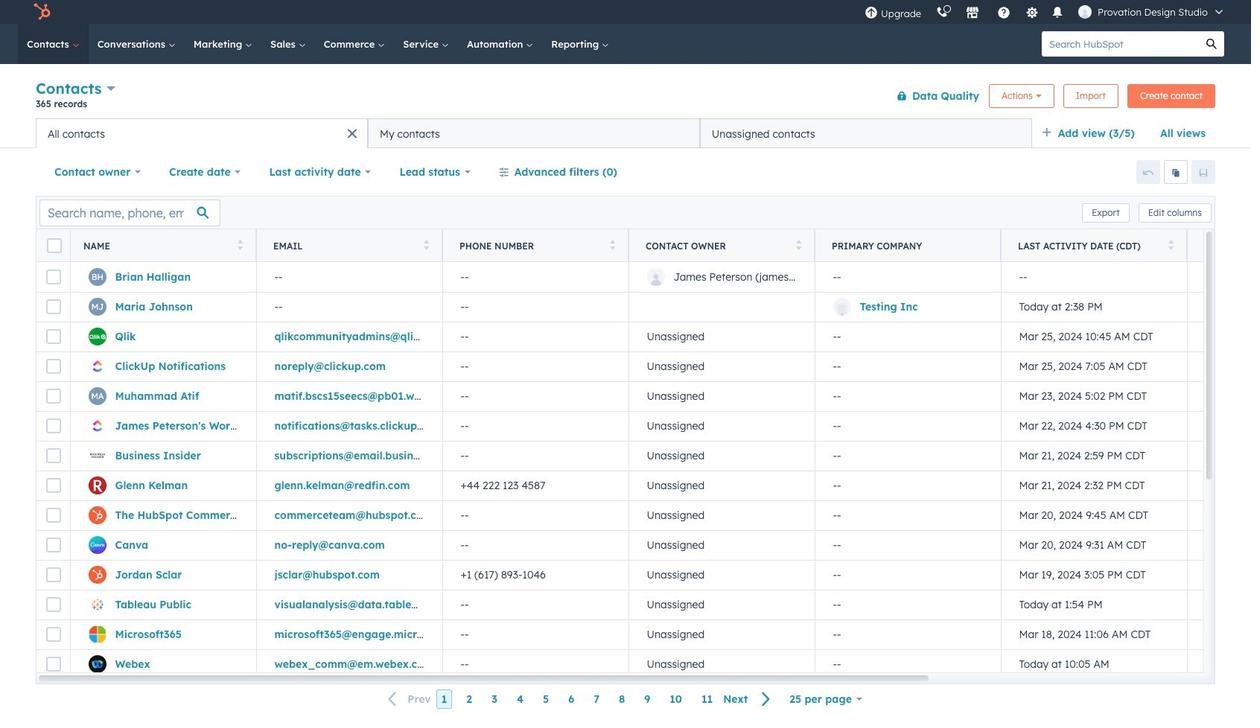 Task type: locate. For each thing, give the bounding box(es) containing it.
press to sort. image
[[424, 240, 429, 250], [796, 240, 802, 250]]

1 horizontal spatial press to sort. image
[[610, 240, 615, 250]]

column header
[[815, 229, 1002, 262]]

2 press to sort. image from the left
[[610, 240, 615, 250]]

press to sort. element
[[237, 240, 243, 252], [424, 240, 429, 252], [610, 240, 615, 252], [796, 240, 802, 252], [1168, 240, 1174, 252]]

1 press to sort. image from the left
[[237, 240, 243, 250]]

press to sort. image for 3rd press to sort. element from the left
[[610, 240, 615, 250]]

0 horizontal spatial press to sort. image
[[424, 240, 429, 250]]

menu
[[858, 0, 1234, 24]]

0 horizontal spatial press to sort. image
[[237, 240, 243, 250]]

3 press to sort. image from the left
[[1168, 240, 1174, 250]]

press to sort. image
[[237, 240, 243, 250], [610, 240, 615, 250], [1168, 240, 1174, 250]]

5 press to sort. element from the left
[[1168, 240, 1174, 252]]

banner
[[36, 76, 1216, 118]]

pagination navigation
[[379, 690, 780, 710]]

2 press to sort. element from the left
[[424, 240, 429, 252]]

1 horizontal spatial press to sort. image
[[796, 240, 802, 250]]

Search HubSpot search field
[[1042, 31, 1199, 57]]

1 press to sort. element from the left
[[237, 240, 243, 252]]

2 horizontal spatial press to sort. image
[[1168, 240, 1174, 250]]



Task type: vqa. For each thing, say whether or not it's contained in the screenshot.
third Press to sort. icon from left
yes



Task type: describe. For each thing, give the bounding box(es) containing it.
marketplaces image
[[966, 7, 980, 20]]

press to sort. image for 5th press to sort. element from right
[[237, 240, 243, 250]]

4 press to sort. element from the left
[[796, 240, 802, 252]]

press to sort. image for fifth press to sort. element
[[1168, 240, 1174, 250]]

1 press to sort. image from the left
[[424, 240, 429, 250]]

Search name, phone, email addresses, or company search field
[[39, 199, 221, 226]]

3 press to sort. element from the left
[[610, 240, 615, 252]]

james peterson image
[[1079, 5, 1092, 19]]

2 press to sort. image from the left
[[796, 240, 802, 250]]



